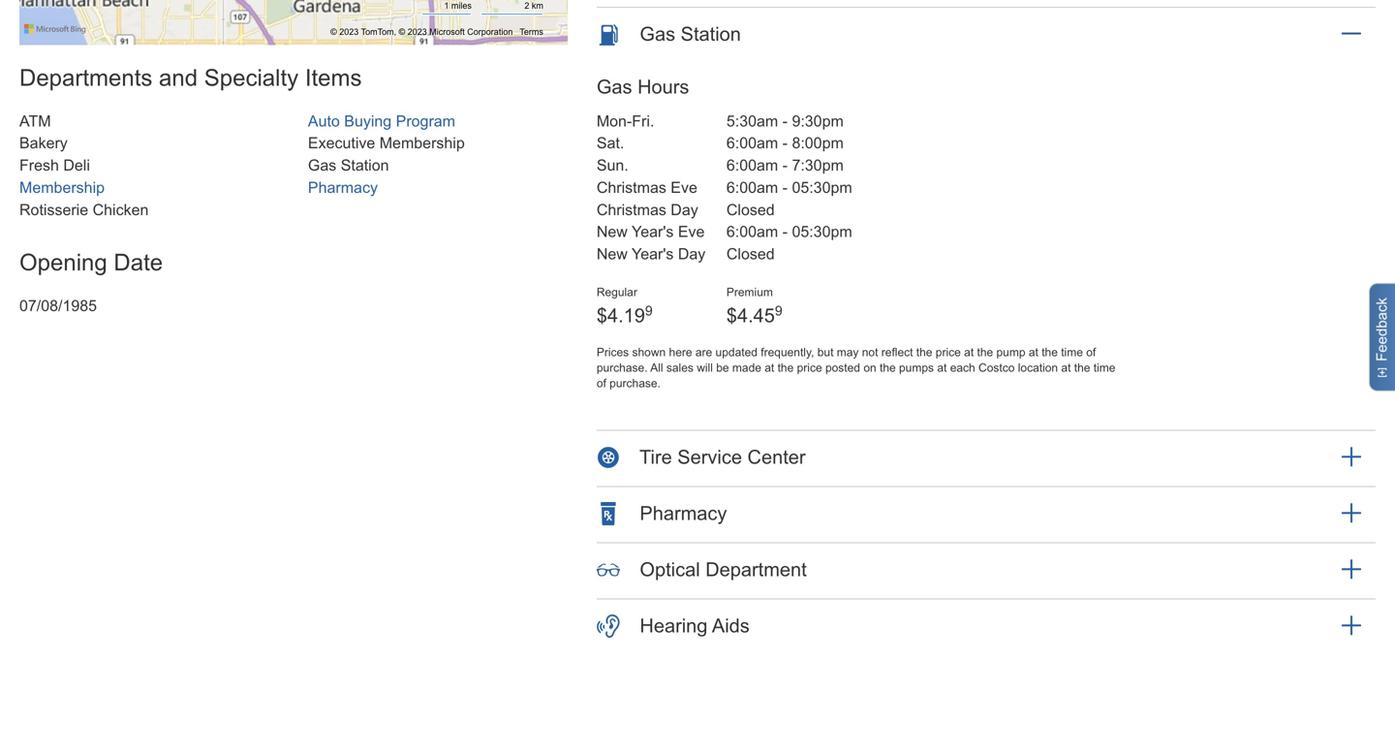 Task type: vqa. For each thing, say whether or not it's contained in the screenshot.
Shipping & Returns
no



Task type: locate. For each thing, give the bounding box(es) containing it.
atm
[[19, 112, 51, 130]]

sat.
[[597, 134, 624, 152]]

1 6:00am from the top
[[727, 134, 779, 152]]

new down christmas day in the top of the page
[[597, 223, 628, 240]]

new up regular
[[597, 245, 628, 263]]

eve
[[671, 179, 698, 196], [678, 223, 705, 240]]

gas station
[[640, 23, 741, 45]]

purchase.
[[597, 361, 648, 374], [610, 376, 661, 389]]

0 horizontal spatial price
[[797, 361, 823, 374]]

time right location
[[1094, 361, 1116, 374]]

optical department
[[640, 559, 807, 580]]

0 vertical spatial christmas
[[597, 179, 667, 196]]

closed down 6:00am - 7:30pm
[[727, 201, 775, 218]]

0 horizontal spatial pharmacy
[[308, 179, 378, 196]]

9 inside regular $4.19 9
[[645, 304, 653, 319]]

are
[[696, 345, 713, 358]]

the down frequently,
[[778, 361, 794, 374]]

1 vertical spatial year's
[[632, 245, 674, 263]]

day
[[671, 201, 699, 218], [678, 245, 706, 263]]

the up pumps
[[917, 345, 933, 358]]

1 vertical spatial new
[[597, 245, 628, 263]]

05:30pm
[[792, 179, 853, 196], [792, 223, 853, 240]]

terms link
[[520, 26, 544, 38]]

department
[[706, 559, 807, 580]]

$4.19
[[597, 305, 645, 326]]

1 horizontal spatial of
[[1087, 345, 1096, 358]]

tire service center
[[640, 446, 806, 467]]

6:00am down 6:00am - 7:30pm
[[727, 179, 779, 196]]

day down new year's eve
[[678, 245, 706, 263]]

departments
[[19, 65, 153, 91]]

0 vertical spatial pharmacy
[[308, 179, 378, 196]]

the right location
[[1075, 361, 1091, 374]]

feedback link
[[1370, 283, 1396, 392]]

$4.45
[[727, 305, 775, 326]]

6:00am up premium
[[727, 223, 779, 240]]

pumps
[[899, 361, 934, 374]]

1 horizontal spatial 9
[[775, 304, 783, 319]]

buying
[[344, 112, 392, 130]]

1 vertical spatial pharmacy
[[640, 502, 727, 524]]

1 vertical spatial of
[[597, 376, 607, 389]]

membership down program
[[380, 134, 465, 152]]

1 horizontal spatial price
[[936, 345, 961, 358]]

1 vertical spatial station
[[341, 157, 389, 174]]

christmas down christmas eve
[[597, 201, 667, 218]]

1 christmas from the top
[[597, 179, 667, 196]]

0 vertical spatial membership
[[380, 134, 465, 152]]

6:00am down 6:00am - 8:00pm
[[727, 157, 779, 174]]

hearing
[[640, 615, 708, 636]]

regular $4.19 9
[[597, 285, 653, 326]]

year's up "new year's day"
[[632, 223, 674, 240]]

1 year's from the top
[[632, 223, 674, 240]]

2 05:30pm from the top
[[792, 223, 853, 240]]

closed
[[727, 201, 775, 218], [727, 245, 775, 263]]

1 horizontal spatial time
[[1094, 361, 1116, 374]]

1 vertical spatial closed
[[727, 245, 775, 263]]

1 new from the top
[[597, 223, 628, 240]]

2 horizontal spatial gas
[[640, 23, 676, 45]]

0 vertical spatial day
[[671, 201, 699, 218]]

6:00am - 05:30pm for christmas eve
[[727, 179, 853, 196]]

2 christmas from the top
[[597, 201, 667, 218]]

0 vertical spatial gas
[[640, 23, 676, 45]]

9 up 'shown'
[[645, 304, 653, 319]]

0 horizontal spatial station
[[341, 157, 389, 174]]

6:00am
[[727, 134, 779, 152], [727, 157, 779, 174], [727, 179, 779, 196], [727, 223, 779, 240]]

at
[[965, 345, 974, 358], [1029, 345, 1039, 358], [765, 361, 775, 374], [938, 361, 947, 374], [1062, 361, 1071, 374]]

1 vertical spatial price
[[797, 361, 823, 374]]

0 vertical spatial 6:00am - 05:30pm
[[727, 179, 853, 196]]

closed up premium
[[727, 245, 775, 263]]

may
[[837, 345, 859, 358]]

0 vertical spatial station
[[681, 23, 741, 45]]

membership inside atm bakery fresh deli membership rotisserie chicken
[[19, 179, 105, 196]]

2 closed from the top
[[727, 245, 775, 263]]

4 6:00am from the top
[[727, 223, 779, 240]]

gas
[[640, 23, 676, 45], [597, 76, 632, 97], [308, 157, 337, 174]]

of
[[1087, 345, 1096, 358], [597, 376, 607, 389]]

2 - from the top
[[783, 134, 788, 152]]

new for new year's day
[[597, 245, 628, 263]]

reflect
[[882, 345, 913, 358]]

1 horizontal spatial pharmacy
[[640, 502, 727, 524]]

0 vertical spatial of
[[1087, 345, 1096, 358]]

year's for day
[[632, 245, 674, 263]]

2 6:00am - 05:30pm from the top
[[727, 223, 853, 240]]

price up each
[[936, 345, 961, 358]]

christmas up christmas day in the top of the page
[[597, 179, 667, 196]]

0 horizontal spatial time
[[1062, 345, 1083, 358]]

not
[[862, 345, 879, 358]]

year's
[[632, 223, 674, 240], [632, 245, 674, 263]]

optical
[[640, 559, 700, 580]]

0 vertical spatial time
[[1062, 345, 1083, 358]]

christmas
[[597, 179, 667, 196], [597, 201, 667, 218]]

05:30pm for new year's eve
[[792, 223, 853, 240]]

time
[[1062, 345, 1083, 358], [1094, 361, 1116, 374]]

1 05:30pm from the top
[[792, 179, 853, 196]]

membership
[[380, 134, 465, 152], [19, 179, 105, 196]]

prices shown here are updated frequently, but may not reflect the price at the pump at the time of purchase. all sales will be made at the price posted on the pumps at each costco location at the time of purchase.
[[597, 345, 1116, 389]]

4 - from the top
[[783, 179, 788, 196]]

6:00am down 5:30am
[[727, 134, 779, 152]]

station
[[681, 23, 741, 45], [341, 157, 389, 174]]

pharmacy
[[308, 179, 378, 196], [640, 502, 727, 524]]

auto buying program link
[[308, 112, 456, 130]]

6:00am for sun.
[[727, 157, 779, 174]]

0 vertical spatial year's
[[632, 223, 674, 240]]

3 6:00am from the top
[[727, 179, 779, 196]]

mon-fri.
[[597, 112, 655, 130]]

gas inside dropdown button
[[640, 23, 676, 45]]

be
[[716, 361, 729, 374]]

pharmacy down tire service center dropdown button
[[640, 502, 727, 524]]

0 horizontal spatial membership
[[19, 179, 105, 196]]

tire service center button
[[597, 446, 806, 471]]

each
[[951, 361, 976, 374]]

premium
[[727, 285, 773, 298]]

0 vertical spatial closed
[[727, 201, 775, 218]]

updated
[[716, 345, 758, 358]]

0 horizontal spatial of
[[597, 376, 607, 389]]

6:00am for new year's eve
[[727, 223, 779, 240]]

1 - from the top
[[783, 112, 788, 130]]

1 horizontal spatial gas
[[597, 76, 632, 97]]

2 new from the top
[[597, 245, 628, 263]]

gas down executive
[[308, 157, 337, 174]]

1 6:00am - 05:30pm from the top
[[727, 179, 853, 196]]

new year's day
[[597, 245, 706, 263]]

1 vertical spatial 05:30pm
[[792, 223, 853, 240]]

frequently,
[[761, 345, 815, 358]]

-
[[783, 112, 788, 130], [783, 134, 788, 152], [783, 157, 788, 174], [783, 179, 788, 196], [783, 223, 788, 240]]

purchase. down all
[[610, 376, 661, 389]]

1 vertical spatial 6:00am - 05:30pm
[[727, 223, 853, 240]]

membership for fresh
[[19, 179, 105, 196]]

0 horizontal spatial gas
[[308, 157, 337, 174]]

07/08/1985
[[19, 297, 97, 314]]

new year's eve
[[597, 223, 705, 240]]

2 vertical spatial gas
[[308, 157, 337, 174]]

feedback
[[1374, 298, 1390, 361]]

0 vertical spatial 05:30pm
[[792, 179, 853, 196]]

gas for gas hours
[[597, 76, 632, 97]]

day up new year's eve
[[671, 201, 699, 218]]

0 vertical spatial purchase.
[[597, 361, 648, 374]]

gas up the mon-
[[597, 76, 632, 97]]

0 vertical spatial new
[[597, 223, 628, 240]]

2 year's from the top
[[632, 245, 674, 263]]

of right pump
[[1087, 345, 1096, 358]]

1 9 from the left
[[645, 304, 653, 319]]

1 vertical spatial purchase.
[[610, 376, 661, 389]]

membership up rotisserie
[[19, 179, 105, 196]]

9 up frequently,
[[775, 304, 783, 319]]

1 vertical spatial eve
[[678, 223, 705, 240]]

1 vertical spatial membership
[[19, 179, 105, 196]]

opening
[[19, 250, 107, 275]]

1 vertical spatial christmas
[[597, 201, 667, 218]]

price
[[936, 345, 961, 358], [797, 361, 823, 374]]

membership inside "auto buying program executive membership gas station pharmacy"
[[380, 134, 465, 152]]

christmas eve
[[597, 179, 698, 196]]

1 horizontal spatial membership
[[380, 134, 465, 152]]

the right on
[[880, 361, 896, 374]]

station up pharmacy link
[[341, 157, 389, 174]]

5 - from the top
[[783, 223, 788, 240]]

0 vertical spatial price
[[936, 345, 961, 358]]

of down the prices
[[597, 376, 607, 389]]

eve up christmas day in the top of the page
[[671, 179, 698, 196]]

year's for eve
[[632, 223, 674, 240]]

auto buying program executive membership gas station pharmacy
[[308, 112, 465, 196]]

0 horizontal spatial 9
[[645, 304, 653, 319]]

made
[[733, 361, 762, 374]]

6:00am - 05:30pm
[[727, 179, 853, 196], [727, 223, 853, 240]]

9 inside premium $4.45 9
[[775, 304, 783, 319]]

1 horizontal spatial station
[[681, 23, 741, 45]]

service
[[678, 446, 742, 467]]

price down but
[[797, 361, 823, 374]]

gas for gas station
[[640, 23, 676, 45]]

1 vertical spatial time
[[1094, 361, 1116, 374]]

year's down new year's eve
[[632, 245, 674, 263]]

center
[[748, 446, 806, 467]]

time right pump
[[1062, 345, 1083, 358]]

1 vertical spatial gas
[[597, 76, 632, 97]]

eve up "new year's day"
[[678, 223, 705, 240]]

purchase. down the prices
[[597, 361, 648, 374]]

gas up hours
[[640, 23, 676, 45]]

station up hours
[[681, 23, 741, 45]]

sales
[[667, 361, 694, 374]]

9 for $4.45
[[775, 304, 783, 319]]

pharmacy down executive
[[308, 179, 378, 196]]

1 closed from the top
[[727, 201, 775, 218]]

2 6:00am from the top
[[727, 157, 779, 174]]

new
[[597, 223, 628, 240], [597, 245, 628, 263]]

2 9 from the left
[[775, 304, 783, 319]]



Task type: describe. For each thing, give the bounding box(es) containing it.
posted
[[826, 361, 861, 374]]

rotisserie
[[19, 201, 88, 218]]

prices
[[597, 345, 629, 358]]

all
[[651, 361, 663, 374]]

6:00am for christmas eve
[[727, 179, 779, 196]]

9 for $4.19
[[645, 304, 653, 319]]

but
[[818, 345, 834, 358]]

pharmacy button
[[597, 502, 727, 528]]

9:30pm
[[792, 112, 844, 130]]

regular
[[597, 285, 638, 298]]

christmas day
[[597, 201, 699, 218]]

mon-
[[597, 112, 632, 130]]

6:00am for sat.
[[727, 134, 779, 152]]

opening date
[[19, 250, 163, 275]]

closed for christmas day
[[727, 201, 775, 218]]

sun.
[[597, 157, 629, 174]]

auto
[[308, 112, 340, 130]]

hours
[[638, 76, 690, 97]]

deli
[[63, 157, 90, 174]]

- for year's
[[783, 223, 788, 240]]

closed for new year's day
[[727, 245, 775, 263]]

hearing aids button
[[597, 614, 750, 640]]

at up location
[[1029, 345, 1039, 358]]

membership link
[[19, 179, 105, 196]]

3 - from the top
[[783, 157, 788, 174]]

specialty
[[204, 65, 299, 91]]

pharmacy link
[[308, 179, 378, 196]]

at up each
[[965, 345, 974, 358]]

terms
[[520, 27, 544, 37]]

5:30am - 9:30pm
[[727, 112, 844, 130]]

here
[[669, 345, 693, 358]]

shown
[[632, 345, 666, 358]]

executive
[[308, 134, 375, 152]]

christmas for christmas eve
[[597, 179, 667, 196]]

at right made
[[765, 361, 775, 374]]

new for new year's eve
[[597, 223, 628, 240]]

0 vertical spatial eve
[[671, 179, 698, 196]]

8:00pm
[[792, 134, 844, 152]]

optical department button
[[597, 558, 807, 584]]

the up costco
[[977, 345, 994, 358]]

station inside gas station dropdown button
[[681, 23, 741, 45]]

the up location
[[1042, 345, 1058, 358]]

costco
[[979, 361, 1015, 374]]

7:30pm
[[792, 157, 844, 174]]

departments and specialty items
[[19, 65, 362, 91]]

at left each
[[938, 361, 947, 374]]

will
[[697, 361, 713, 374]]

at right location
[[1062, 361, 1071, 374]]

program
[[396, 112, 456, 130]]

bakery
[[19, 134, 68, 152]]

station inside "auto buying program executive membership gas station pharmacy"
[[341, 157, 389, 174]]

6:00am - 7:30pm
[[727, 157, 844, 174]]

date
[[114, 250, 163, 275]]

pump
[[997, 345, 1026, 358]]

hearing aids
[[640, 615, 750, 636]]

chicken
[[93, 201, 149, 218]]

atm bakery fresh deli membership rotisserie chicken
[[19, 112, 149, 218]]

gas hours
[[597, 76, 690, 97]]

5:30am
[[727, 112, 779, 130]]

fresh
[[19, 157, 59, 174]]

and
[[159, 65, 198, 91]]

pharmacy inside dropdown button
[[640, 502, 727, 524]]

on
[[864, 361, 877, 374]]

premium $4.45 9
[[727, 285, 783, 326]]

pharmacy inside "auto buying program executive membership gas station pharmacy"
[[308, 179, 378, 196]]

location
[[1018, 361, 1058, 374]]

6:00am - 8:00pm
[[727, 134, 844, 152]]

fri.
[[632, 112, 655, 130]]

christmas for christmas day
[[597, 201, 667, 218]]

items
[[305, 65, 362, 91]]

gas inside "auto buying program executive membership gas station pharmacy"
[[308, 157, 337, 174]]

aids
[[712, 615, 750, 636]]

05:30pm for christmas eve
[[792, 179, 853, 196]]

6:00am - 05:30pm for new year's eve
[[727, 223, 853, 240]]

tire
[[640, 446, 672, 467]]

microsoft bing image
[[24, 15, 91, 43]]

- for eve
[[783, 179, 788, 196]]

1 vertical spatial day
[[678, 245, 706, 263]]

gas station button
[[597, 23, 741, 49]]

- for fri.
[[783, 112, 788, 130]]

membership for program
[[380, 134, 465, 152]]



